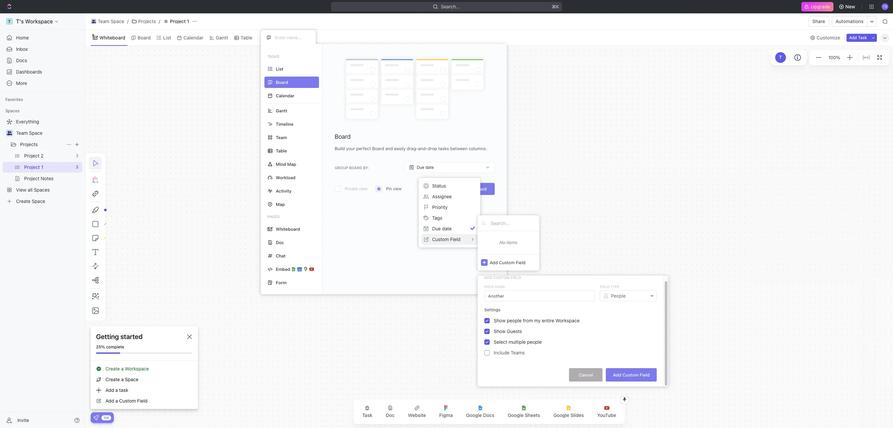 Task type: vqa. For each thing, say whether or not it's contained in the screenshot.
wifi image
no



Task type: describe. For each thing, give the bounding box(es) containing it.
team space inside tree
[[16, 130, 42, 136]]

Search... text field
[[491, 218, 536, 228]]

favorites
[[5, 97, 23, 102]]

100% button
[[827, 53, 842, 62]]

1 vertical spatial workspace
[[125, 366, 149, 372]]

25%
[[96, 345, 105, 350]]

25% complete
[[96, 345, 124, 350]]

google sheets
[[508, 413, 540, 419]]

started
[[120, 333, 143, 341]]

complete
[[106, 345, 124, 350]]

1 vertical spatial calendar
[[276, 93, 295, 98]]

new
[[846, 4, 855, 9]]

inbox
[[16, 46, 28, 52]]

group board by:
[[335, 166, 369, 170]]

customize button
[[808, 33, 842, 42]]

getting
[[96, 333, 119, 341]]

priority
[[432, 205, 448, 210]]

space inside tree
[[29, 130, 42, 136]]

create a space
[[105, 377, 138, 383]]

status
[[432, 183, 446, 189]]

automations
[[836, 18, 864, 24]]

team inside tree
[[16, 130, 28, 136]]

no
[[500, 240, 505, 245]]

items
[[507, 240, 517, 245]]

include teams
[[494, 350, 525, 356]]

figma button
[[434, 402, 458, 423]]

onboarding checklist button element
[[93, 416, 99, 421]]

⌘k
[[552, 4, 559, 9]]

2 horizontal spatial board
[[473, 187, 487, 192]]

1 horizontal spatial task
[[858, 35, 867, 40]]

automations button
[[833, 16, 867, 26]]

view button
[[261, 33, 283, 42]]

slides
[[571, 413, 584, 419]]

embed
[[276, 267, 290, 272]]

100%
[[829, 55, 840, 60]]

add inside dropdown button
[[490, 260, 498, 265]]

a for space
[[121, 377, 124, 383]]

add a custom field
[[105, 398, 148, 404]]

field type
[[600, 285, 619, 289]]

whiteboard link
[[98, 33, 125, 42]]

project 1
[[170, 18, 189, 24]]

home link
[[3, 32, 82, 43]]

from
[[523, 318, 533, 324]]

include
[[494, 350, 510, 356]]

add task button
[[847, 34, 870, 42]]

doc button
[[381, 402, 400, 423]]

due date button
[[404, 162, 495, 173]]

group
[[335, 166, 348, 170]]

google slides
[[554, 413, 584, 419]]

table link
[[239, 33, 252, 42]]

activity
[[276, 188, 292, 194]]

custom inside button
[[623, 372, 639, 378]]

chat
[[276, 253, 286, 259]]

user group image inside sidebar navigation
[[7, 131, 12, 135]]

field inside button
[[640, 372, 650, 378]]

0 vertical spatial map
[[287, 162, 296, 167]]

due for due date dropdown button at the top
[[417, 165, 424, 170]]

2 horizontal spatial team
[[276, 135, 287, 140]]

dashboards link
[[3, 67, 82, 77]]

1 horizontal spatial table
[[276, 148, 287, 154]]

no items
[[500, 240, 517, 245]]

task
[[119, 388, 128, 393]]

show for show guests
[[494, 329, 506, 334]]

create for create a space
[[105, 377, 120, 383]]

gantt link
[[215, 33, 228, 42]]

view
[[270, 35, 280, 40]]

1 horizontal spatial projects link
[[130, 17, 158, 25]]

1 vertical spatial list
[[276, 66, 283, 71]]

add custom field button
[[606, 369, 657, 382]]

priority button
[[422, 202, 478, 213]]

getting started
[[96, 333, 143, 341]]

google slides button
[[548, 402, 589, 423]]

form
[[276, 280, 287, 285]]

1 horizontal spatial team
[[98, 18, 109, 24]]

google docs button
[[461, 402, 500, 423]]

Enter name... text field
[[484, 291, 595, 302]]

due date button
[[422, 224, 478, 234]]

custom field button
[[422, 234, 478, 245]]

show people from my entire workspace
[[494, 318, 580, 324]]

favorites button
[[3, 96, 26, 104]]

sheets
[[525, 413, 540, 419]]

custom field
[[432, 237, 461, 242]]

dashboards
[[16, 69, 42, 75]]

upgrade
[[811, 4, 830, 9]]

assignee
[[432, 194, 452, 200]]

add custom field inside dropdown button
[[490, 260, 526, 265]]

google for google sheets
[[508, 413, 524, 419]]

2 / from the left
[[159, 18, 160, 24]]

0 horizontal spatial whiteboard
[[99, 35, 125, 40]]

0 horizontal spatial doc
[[276, 240, 284, 245]]

select
[[494, 340, 507, 345]]

list link
[[162, 33, 171, 42]]

0 vertical spatial gantt
[[216, 35, 228, 40]]

1 horizontal spatial whiteboard
[[276, 227, 300, 232]]

1 horizontal spatial people
[[527, 340, 542, 345]]

docs inside button
[[483, 413, 495, 419]]

date for due date dropdown button at the top
[[426, 165, 434, 170]]

due date for due date dropdown button at the top
[[417, 165, 434, 170]]

0 vertical spatial board
[[138, 35, 151, 40]]

settings
[[484, 308, 501, 313]]

invite
[[17, 418, 29, 423]]

1 / from the left
[[127, 18, 129, 24]]

1 vertical spatial gantt
[[276, 108, 287, 113]]



Task type: locate. For each thing, give the bounding box(es) containing it.
gantt left table link
[[216, 35, 228, 40]]

task button
[[357, 402, 378, 423]]

people button
[[600, 290, 657, 302]]

1 horizontal spatial team space
[[98, 18, 124, 24]]

google inside button
[[554, 413, 569, 419]]

team down timeline
[[276, 135, 287, 140]]

1 vertical spatial due date
[[432, 226, 452, 232]]

close image
[[187, 335, 192, 340]]

due inside button
[[432, 226, 441, 232]]

user group image
[[92, 20, 96, 23], [7, 131, 12, 135]]

date for due date button
[[442, 226, 452, 232]]

calendar down the 1
[[184, 35, 204, 40]]

spaces
[[5, 108, 20, 114]]

home
[[16, 35, 29, 41]]

doc inside button
[[386, 413, 395, 419]]

1 vertical spatial projects
[[20, 142, 38, 147]]

add
[[849, 35, 857, 40], [490, 260, 498, 265], [484, 276, 493, 280], [613, 372, 622, 378], [105, 388, 114, 393], [105, 398, 114, 404]]

gantt
[[216, 35, 228, 40], [276, 108, 287, 113]]

due for due date button
[[432, 226, 441, 232]]

1 vertical spatial team space
[[16, 130, 42, 136]]

1 vertical spatial docs
[[483, 413, 495, 419]]

0 horizontal spatial gantt
[[216, 35, 228, 40]]

table
[[241, 35, 252, 40], [276, 148, 287, 154]]

0 horizontal spatial task
[[362, 413, 373, 419]]

0 vertical spatial calendar
[[184, 35, 204, 40]]

1 horizontal spatial calendar
[[276, 93, 295, 98]]

a up task
[[121, 377, 124, 383]]

Enter name... field
[[274, 34, 310, 41]]

space
[[111, 18, 124, 24], [29, 130, 42, 136], [125, 377, 138, 383]]

1 horizontal spatial space
[[111, 18, 124, 24]]

projects link inside tree
[[20, 139, 64, 150]]

create up add a task
[[105, 377, 120, 383]]

1 vertical spatial map
[[276, 202, 285, 207]]

due date inside dropdown button
[[417, 165, 434, 170]]

1 horizontal spatial gantt
[[276, 108, 287, 113]]

0 vertical spatial add custom field
[[490, 260, 526, 265]]

1 horizontal spatial board
[[335, 133, 351, 140]]

0 vertical spatial docs
[[16, 58, 27, 63]]

2 horizontal spatial space
[[125, 377, 138, 383]]

1 horizontal spatial doc
[[386, 413, 395, 419]]

tree containing team space
[[3, 117, 82, 207]]

date up status
[[426, 165, 434, 170]]

a up create a space
[[121, 366, 124, 372]]

0 horizontal spatial due
[[417, 165, 424, 170]]

2 vertical spatial add custom field
[[613, 372, 650, 378]]

0 vertical spatial doc
[[276, 240, 284, 245]]

0 horizontal spatial team
[[16, 130, 28, 136]]

customize
[[817, 35, 840, 40]]

0 vertical spatial due date
[[417, 165, 434, 170]]

google right figma
[[466, 413, 482, 419]]

guests
[[507, 329, 522, 334]]

1 vertical spatial create
[[105, 377, 120, 383]]

1 vertical spatial due
[[432, 226, 441, 232]]

board
[[349, 166, 362, 170]]

team down spaces
[[16, 130, 28, 136]]

1 vertical spatial add custom field
[[484, 276, 521, 280]]

0 horizontal spatial table
[[241, 35, 252, 40]]

team up 'whiteboard' link
[[98, 18, 109, 24]]

team space down spaces
[[16, 130, 42, 136]]

due inside dropdown button
[[417, 165, 424, 170]]

0 vertical spatial projects link
[[130, 17, 158, 25]]

1 horizontal spatial user group image
[[92, 20, 96, 23]]

new button
[[836, 1, 859, 12]]

people
[[611, 293, 626, 299]]

table right gantt link
[[241, 35, 252, 40]]

show
[[494, 318, 506, 324], [494, 329, 506, 334]]

1 google from the left
[[466, 413, 482, 419]]

google sheets button
[[503, 402, 546, 423]]

map
[[287, 162, 296, 167], [276, 202, 285, 207]]

0 vertical spatial workspace
[[556, 318, 580, 324]]

0 horizontal spatial team space link
[[16, 128, 81, 139]]

2 vertical spatial board
[[473, 187, 487, 192]]

tree inside sidebar navigation
[[3, 117, 82, 207]]

whiteboard up chat
[[276, 227, 300, 232]]

0 vertical spatial projects
[[138, 18, 156, 24]]

tree
[[3, 117, 82, 207]]

1 vertical spatial board
[[335, 133, 351, 140]]

a down add a task
[[115, 398, 118, 404]]

Show people from my entire Workspace checkbox
[[484, 318, 490, 324]]

onboarding checklist button image
[[93, 416, 99, 421]]

add custom field button
[[478, 254, 539, 271]]

my
[[534, 318, 541, 324]]

team space link
[[89, 17, 126, 25], [16, 128, 81, 139]]

google for google docs
[[466, 413, 482, 419]]

a for custom
[[115, 398, 118, 404]]

task
[[858, 35, 867, 40], [362, 413, 373, 419]]

tags button
[[422, 213, 478, 224]]

1 create from the top
[[105, 366, 120, 372]]

google left slides at the right of page
[[554, 413, 569, 419]]

board link
[[136, 33, 151, 42]]

field
[[450, 237, 461, 242], [516, 260, 526, 265], [511, 276, 521, 280], [484, 285, 494, 289], [600, 285, 610, 289], [640, 372, 650, 378], [137, 398, 148, 404]]

list down view
[[276, 66, 283, 71]]

0 vertical spatial user group image
[[92, 20, 96, 23]]

0 vertical spatial date
[[426, 165, 434, 170]]

Select multiple people checkbox
[[484, 340, 490, 345]]

people right multiple
[[527, 340, 542, 345]]

cancel button
[[569, 369, 603, 382]]

docs link
[[3, 55, 82, 66]]

view button
[[261, 30, 283, 46]]

0 horizontal spatial date
[[426, 165, 434, 170]]

1 vertical spatial table
[[276, 148, 287, 154]]

2 create from the top
[[105, 377, 120, 383]]

0 vertical spatial create
[[105, 366, 120, 372]]

1 horizontal spatial team space link
[[89, 17, 126, 25]]

calendar link
[[182, 33, 204, 42]]

0 vertical spatial team space link
[[89, 17, 126, 25]]

google for google slides
[[554, 413, 569, 419]]

0 vertical spatial task
[[858, 35, 867, 40]]

due date inside button
[[432, 226, 452, 232]]

1 vertical spatial space
[[29, 130, 42, 136]]

0 horizontal spatial people
[[507, 318, 522, 324]]

1 show from the top
[[494, 318, 506, 324]]

map right 'mind'
[[287, 162, 296, 167]]

2 show from the top
[[494, 329, 506, 334]]

date inside button
[[442, 226, 452, 232]]

workspace right entire
[[556, 318, 580, 324]]

select multiple people
[[494, 340, 542, 345]]

0 vertical spatial people
[[507, 318, 522, 324]]

2 vertical spatial space
[[125, 377, 138, 383]]

whiteboard left board link
[[99, 35, 125, 40]]

cancel
[[579, 372, 593, 378]]

1 horizontal spatial map
[[287, 162, 296, 167]]

docs inside sidebar navigation
[[16, 58, 27, 63]]

google inside button
[[508, 413, 524, 419]]

doc right task button
[[386, 413, 395, 419]]

table up 'mind'
[[276, 148, 287, 154]]

1
[[187, 18, 189, 24]]

2 horizontal spatial google
[[554, 413, 569, 419]]

0 vertical spatial space
[[111, 18, 124, 24]]

due date up status
[[417, 165, 434, 170]]

whiteboard
[[99, 35, 125, 40], [276, 227, 300, 232]]

0 horizontal spatial google
[[466, 413, 482, 419]]

google left sheets
[[508, 413, 524, 419]]

0 vertical spatial show
[[494, 318, 506, 324]]

timeline
[[276, 121, 293, 127]]

doc
[[276, 240, 284, 245], [386, 413, 395, 419]]

1 horizontal spatial due
[[432, 226, 441, 232]]

calendar up timeline
[[276, 93, 295, 98]]

inbox link
[[3, 44, 82, 55]]

map down activity
[[276, 202, 285, 207]]

sidebar navigation
[[0, 13, 85, 429]]

field name
[[484, 285, 505, 289]]

1 horizontal spatial docs
[[483, 413, 495, 419]]

task down the automations button
[[858, 35, 867, 40]]

website button
[[403, 402, 431, 423]]

show guests
[[494, 329, 522, 334]]

1 horizontal spatial google
[[508, 413, 524, 419]]

1 horizontal spatial projects
[[138, 18, 156, 24]]

date up custom field
[[442, 226, 452, 232]]

Include Teams checkbox
[[484, 351, 490, 356]]

t
[[779, 55, 782, 60]]

2 google from the left
[[508, 413, 524, 419]]

0 horizontal spatial user group image
[[7, 131, 12, 135]]

Show Guests checkbox
[[484, 329, 490, 334]]

add task
[[849, 35, 867, 40]]

list inside 'link'
[[163, 35, 171, 40]]

mind
[[276, 162, 286, 167]]

list
[[163, 35, 171, 40], [276, 66, 283, 71]]

due date up custom field
[[432, 226, 452, 232]]

multiple
[[509, 340, 526, 345]]

doc up chat
[[276, 240, 284, 245]]

0 horizontal spatial /
[[127, 18, 129, 24]]

task left doc button
[[362, 413, 373, 419]]

share button
[[809, 16, 829, 27]]

date
[[426, 165, 434, 170], [442, 226, 452, 232]]

0 horizontal spatial board
[[138, 35, 151, 40]]

1 vertical spatial task
[[362, 413, 373, 419]]

team space up 'whiteboard' link
[[98, 18, 124, 24]]

google
[[466, 413, 482, 419], [508, 413, 524, 419], [554, 413, 569, 419]]

add custom field
[[490, 260, 526, 265], [484, 276, 521, 280], [613, 372, 650, 378]]

teams
[[511, 350, 525, 356]]

custom
[[432, 237, 449, 242], [499, 260, 515, 265], [494, 276, 510, 280], [623, 372, 639, 378], [119, 398, 136, 404]]

share
[[813, 18, 825, 24]]

due date for due date button
[[432, 226, 452, 232]]

1 horizontal spatial date
[[442, 226, 452, 232]]

3 google from the left
[[554, 413, 569, 419]]

create for create a workspace
[[105, 366, 120, 372]]

show right show people from my entire workspace option
[[494, 318, 506, 324]]

workspace
[[556, 318, 580, 324], [125, 366, 149, 372]]

project
[[170, 18, 186, 24]]

0 horizontal spatial projects
[[20, 142, 38, 147]]

type
[[611, 285, 619, 289]]

people up guests
[[507, 318, 522, 324]]

0 horizontal spatial team space
[[16, 130, 42, 136]]

add a task
[[105, 388, 128, 393]]

create up create a space
[[105, 366, 120, 372]]

a left task
[[115, 388, 118, 393]]

projects inside tree
[[20, 142, 38, 147]]

0 vertical spatial due
[[417, 165, 424, 170]]

1 vertical spatial team space link
[[16, 128, 81, 139]]

1 horizontal spatial workspace
[[556, 318, 580, 324]]

1/4
[[104, 416, 109, 420]]

1 horizontal spatial list
[[276, 66, 283, 71]]

name
[[495, 285, 505, 289]]

1 vertical spatial date
[[442, 226, 452, 232]]

assignee button
[[422, 192, 478, 202]]

workspace up create a space
[[125, 366, 149, 372]]

0 horizontal spatial space
[[29, 130, 42, 136]]

1 vertical spatial user group image
[[7, 131, 12, 135]]

0 horizontal spatial map
[[276, 202, 285, 207]]

show up select
[[494, 329, 506, 334]]

date inside dropdown button
[[426, 165, 434, 170]]

list down project 1 link
[[163, 35, 171, 40]]

0 horizontal spatial calendar
[[184, 35, 204, 40]]

0 horizontal spatial workspace
[[125, 366, 149, 372]]

0 vertical spatial list
[[163, 35, 171, 40]]

show for show people from my entire workspace
[[494, 318, 506, 324]]

1 horizontal spatial /
[[159, 18, 160, 24]]

a for task
[[115, 388, 118, 393]]

status button
[[422, 181, 478, 192]]

a
[[121, 366, 124, 372], [121, 377, 124, 383], [115, 388, 118, 393], [115, 398, 118, 404]]

a for workspace
[[121, 366, 124, 372]]

search...
[[441, 4, 460, 9]]

create
[[105, 366, 120, 372], [105, 377, 120, 383]]

add custom field inside button
[[613, 372, 650, 378]]

create a workspace
[[105, 366, 149, 372]]

upgrade link
[[802, 2, 834, 11]]

google docs
[[466, 413, 495, 419]]

0 horizontal spatial docs
[[16, 58, 27, 63]]

youtube button
[[592, 402, 622, 423]]

1 vertical spatial doc
[[386, 413, 395, 419]]

/
[[127, 18, 129, 24], [159, 18, 160, 24]]

0 horizontal spatial projects link
[[20, 139, 64, 150]]

tags
[[432, 215, 442, 221]]

projects
[[138, 18, 156, 24], [20, 142, 38, 147]]

0 horizontal spatial list
[[163, 35, 171, 40]]

1 vertical spatial show
[[494, 329, 506, 334]]

google inside button
[[466, 413, 482, 419]]

1 vertical spatial whiteboard
[[276, 227, 300, 232]]

gantt up timeline
[[276, 108, 287, 113]]

1 vertical spatial people
[[527, 340, 542, 345]]

0 vertical spatial team space
[[98, 18, 124, 24]]

1 vertical spatial projects link
[[20, 139, 64, 150]]

figma
[[439, 413, 453, 419]]

0 vertical spatial whiteboard
[[99, 35, 125, 40]]

0 vertical spatial table
[[241, 35, 252, 40]]



